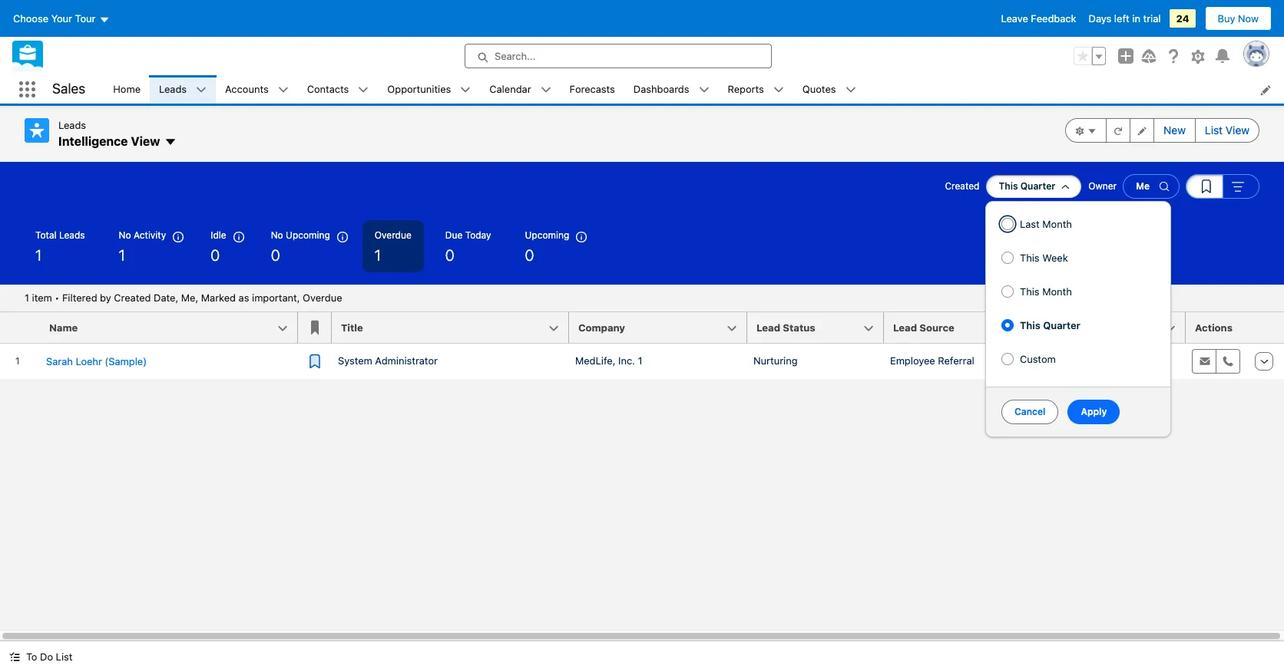 Task type: locate. For each thing, give the bounding box(es) containing it.
me,
[[181, 292, 198, 304]]

view right 'new'
[[1226, 124, 1250, 137]]

text default image
[[196, 85, 207, 96], [278, 85, 289, 96], [460, 85, 471, 96], [541, 85, 551, 96], [773, 85, 784, 96], [845, 85, 856, 96], [9, 652, 20, 663]]

created right by
[[114, 292, 151, 304]]

text default image right calendar
[[541, 85, 551, 96]]

as
[[239, 292, 249, 304]]

quarter
[[1021, 181, 1056, 192], [1043, 319, 1081, 332]]

intelligence view
[[58, 134, 160, 148]]

view for list view
[[1226, 124, 1250, 137]]

1 horizontal spatial list
[[1205, 124, 1223, 137]]

1
[[35, 247, 42, 264], [119, 247, 125, 264], [375, 247, 381, 264], [25, 292, 29, 304], [638, 355, 643, 367]]

list
[[104, 75, 1285, 104]]

opportunities
[[387, 83, 451, 95]]

administrator
[[375, 355, 438, 367]]

overdue inside key performance indicators group
[[375, 230, 412, 241]]

key performance indicators group
[[0, 221, 1285, 285]]

accounts link
[[216, 75, 278, 104]]

employee
[[890, 355, 936, 367]]

buy now button
[[1205, 6, 1272, 31]]

1 vertical spatial group
[[1066, 118, 1260, 143]]

2 month from the top
[[1043, 286, 1072, 298]]

this quarter inside button
[[999, 181, 1056, 192]]

1 horizontal spatial text default image
[[358, 85, 369, 96]]

calendar link
[[480, 75, 541, 104]]

dashboards link
[[624, 75, 699, 104]]

left
[[1115, 12, 1130, 25]]

medlife,
[[575, 355, 616, 367]]

quarter up last month
[[1021, 181, 1056, 192]]

1 inside total leads 1
[[35, 247, 42, 264]]

item
[[32, 292, 52, 304]]

text default image for leads
[[196, 85, 207, 96]]

cell
[[1094, 343, 1186, 380]]

in
[[1133, 12, 1141, 25]]

list right 'new'
[[1205, 124, 1223, 137]]

lead inside lead status button
[[757, 322, 781, 334]]

0 vertical spatial month
[[1043, 218, 1072, 230]]

1 0 from the left
[[211, 247, 220, 264]]

new
[[1164, 124, 1186, 137]]

dashboards list item
[[624, 75, 719, 104]]

overdue up important cell
[[303, 292, 342, 304]]

3 0 from the left
[[445, 247, 455, 264]]

1 month from the top
[[1043, 218, 1072, 230]]

1 horizontal spatial created
[[945, 181, 980, 192]]

1 vertical spatial quarter
[[1043, 319, 1081, 332]]

text default image right quotes
[[845, 85, 856, 96]]

1 horizontal spatial lead
[[893, 322, 917, 334]]

created left the this quarter button
[[945, 181, 980, 192]]

leads
[[159, 83, 187, 95], [58, 119, 86, 131], [59, 230, 85, 241]]

4 0 from the left
[[525, 247, 534, 264]]

2 upcoming from the left
[[525, 230, 569, 241]]

text default image for opportunities
[[460, 85, 471, 96]]

lead left source at the right
[[893, 322, 917, 334]]

last month
[[1020, 218, 1072, 230]]

this
[[999, 181, 1018, 192], [1020, 252, 1040, 264], [1020, 286, 1040, 298], [1020, 319, 1041, 332]]

1 vertical spatial month
[[1043, 286, 1072, 298]]

title
[[341, 322, 363, 334]]

no left activity
[[119, 230, 131, 241]]

activity
[[134, 230, 166, 241]]

0
[[211, 247, 220, 264], [271, 247, 280, 264], [445, 247, 455, 264], [525, 247, 534, 264]]

this quarter
[[999, 181, 1056, 192], [1020, 319, 1081, 332]]

this quarter up last
[[999, 181, 1056, 192]]

buy
[[1218, 12, 1236, 25]]

1 horizontal spatial view
[[1226, 124, 1250, 137]]

text default image for reports
[[773, 85, 784, 96]]

0 horizontal spatial created
[[114, 292, 151, 304]]

marked
[[201, 292, 236, 304]]

1 vertical spatial list
[[56, 651, 73, 664]]

lead left status
[[757, 322, 781, 334]]

leads link
[[150, 75, 196, 104]]

accounts
[[225, 83, 269, 95]]

0 horizontal spatial no
[[119, 230, 131, 241]]

quotes list item
[[793, 75, 865, 104]]

do
[[40, 651, 53, 664]]

text default image inside reports list item
[[773, 85, 784, 96]]

list right do
[[56, 651, 73, 664]]

grid
[[0, 313, 1285, 381]]

text default image right contacts
[[358, 85, 369, 96]]

leads list item
[[150, 75, 216, 104]]

2 lead from the left
[[893, 322, 917, 334]]

text default image inside leads list item
[[196, 85, 207, 96]]

1 inside overdue 1
[[375, 247, 381, 264]]

0 vertical spatial leads
[[159, 83, 187, 95]]

this week
[[1020, 252, 1068, 264]]

no
[[119, 230, 131, 241], [271, 230, 283, 241]]

group down list view button
[[1186, 174, 1260, 199]]

0 horizontal spatial text default image
[[165, 136, 177, 148]]

contacts list item
[[298, 75, 378, 104]]

1 vertical spatial created
[[114, 292, 151, 304]]

upcoming
[[286, 230, 330, 241], [525, 230, 569, 241]]

1 lead from the left
[[757, 322, 781, 334]]

no right idle
[[271, 230, 283, 241]]

due today 0
[[445, 230, 491, 264]]

group
[[1074, 47, 1106, 65], [1066, 118, 1260, 143], [1186, 174, 1260, 199]]

month right last
[[1043, 218, 1072, 230]]

0 horizontal spatial upcoming
[[286, 230, 330, 241]]

group down days
[[1074, 47, 1106, 65]]

today
[[465, 230, 491, 241]]

overdue
[[375, 230, 412, 241], [303, 292, 342, 304]]

2 horizontal spatial text default image
[[699, 85, 710, 96]]

text default image for quotes
[[845, 85, 856, 96]]

overdue left due
[[375, 230, 412, 241]]

1 vertical spatial leads
[[58, 119, 86, 131]]

text default image left accounts link
[[196, 85, 207, 96]]

this inside button
[[999, 181, 1018, 192]]

1 horizontal spatial no
[[271, 230, 283, 241]]

last activity cell
[[1094, 313, 1195, 344]]

inc.
[[618, 355, 635, 367]]

intelligence
[[58, 134, 128, 148]]

0 vertical spatial overdue
[[375, 230, 412, 241]]

2 no from the left
[[271, 230, 283, 241]]

created
[[945, 181, 980, 192], [114, 292, 151, 304]]

text default image right "accounts"
[[278, 85, 289, 96]]

no for 0
[[271, 230, 283, 241]]

upcoming right today
[[525, 230, 569, 241]]

view inside button
[[1226, 124, 1250, 137]]

text default image
[[358, 85, 369, 96], [699, 85, 710, 96], [165, 136, 177, 148]]

quarter down this month
[[1043, 319, 1081, 332]]

text default image inside dashboards list item
[[699, 85, 710, 96]]

lead status
[[757, 322, 816, 334]]

list
[[1205, 124, 1223, 137], [56, 651, 73, 664]]

sales
[[52, 81, 85, 97]]

text default image left calendar link
[[460, 85, 471, 96]]

1 horizontal spatial overdue
[[375, 230, 412, 241]]

calendar
[[490, 83, 531, 95]]

1 upcoming from the left
[[286, 230, 330, 241]]

trial
[[1144, 12, 1161, 25]]

0 vertical spatial this quarter
[[999, 181, 1056, 192]]

text default image inside contacts list item
[[358, 85, 369, 96]]

0 vertical spatial list
[[1205, 124, 1223, 137]]

by
[[100, 292, 111, 304]]

text default image for accounts
[[278, 85, 289, 96]]

0 vertical spatial quarter
[[1021, 181, 1056, 192]]

choose
[[13, 12, 48, 25]]

quotes
[[803, 83, 836, 95]]

1 item • filtered by created date, me, marked as important, overdue
[[25, 292, 342, 304]]

company cell
[[569, 313, 757, 344]]

upcoming up important,
[[286, 230, 330, 241]]

text default image left reports link on the right of the page
[[699, 85, 710, 96]]

text default image inside quotes list item
[[845, 85, 856, 96]]

leads right home
[[159, 83, 187, 95]]

text default image right reports
[[773, 85, 784, 96]]

0 down due
[[445, 247, 455, 264]]

buy now
[[1218, 12, 1259, 25]]

text default image for contacts
[[358, 85, 369, 96]]

0 right "due today 0"
[[525, 247, 534, 264]]

week
[[1043, 252, 1068, 264]]

to
[[26, 651, 37, 664]]

text default image left 'to'
[[9, 652, 20, 663]]

2 vertical spatial leads
[[59, 230, 85, 241]]

total
[[35, 230, 57, 241]]

important cell
[[298, 313, 332, 344]]

apply
[[1081, 406, 1107, 418]]

month
[[1043, 218, 1072, 230], [1043, 286, 1072, 298]]

list view
[[1205, 124, 1250, 137]]

1 item • filtered by created date, me, marked as important, overdue status
[[25, 292, 342, 304]]

1 no from the left
[[119, 230, 131, 241]]

company button
[[569, 313, 748, 343]]

text default image down leads link
[[165, 136, 177, 148]]

0 horizontal spatial view
[[131, 134, 160, 148]]

2 0 from the left
[[271, 247, 280, 264]]

me
[[1136, 181, 1150, 192]]

text default image inside "accounts" list item
[[278, 85, 289, 96]]

tour
[[75, 12, 96, 25]]

text default image inside calendar list item
[[541, 85, 551, 96]]

this quarter down this month
[[1020, 319, 1081, 332]]

apply button
[[1068, 400, 1120, 425]]

leads right total
[[59, 230, 85, 241]]

0 down idle
[[211, 247, 220, 264]]

leads up intelligence
[[58, 119, 86, 131]]

1 vertical spatial overdue
[[303, 292, 342, 304]]

days left in trial
[[1089, 12, 1161, 25]]

lead inside 'lead source' button
[[893, 322, 917, 334]]

grid containing name
[[0, 313, 1285, 381]]

list view button
[[1195, 118, 1260, 143]]

home link
[[104, 75, 150, 104]]

now
[[1238, 12, 1259, 25]]

company
[[579, 322, 625, 334]]

view right intelligence
[[131, 134, 160, 148]]

month down week
[[1043, 286, 1072, 298]]

1 horizontal spatial upcoming
[[525, 230, 569, 241]]

0 horizontal spatial lead
[[757, 322, 781, 334]]

text default image inside opportunities list item
[[460, 85, 471, 96]]

group up me button
[[1066, 118, 1260, 143]]

lead status cell
[[748, 313, 893, 344]]

1 vertical spatial this quarter
[[1020, 319, 1081, 332]]

0 down no upcoming
[[271, 247, 280, 264]]



Task type: describe. For each thing, give the bounding box(es) containing it.
to do list button
[[0, 642, 82, 673]]

text default image for calendar
[[541, 85, 551, 96]]

cancel button
[[1002, 400, 1059, 425]]

no activity
[[119, 230, 166, 241]]

text default image for dashboards
[[699, 85, 710, 96]]

system administrator
[[338, 355, 438, 367]]

total leads 1
[[35, 230, 85, 264]]

name cell
[[40, 313, 307, 344]]

title button
[[332, 313, 569, 343]]

contacts
[[307, 83, 349, 95]]

me button
[[1123, 174, 1180, 199]]

group containing new
[[1066, 118, 1260, 143]]

0 vertical spatial created
[[945, 181, 980, 192]]

forecasts
[[570, 83, 615, 95]]

0 for upcoming
[[525, 247, 534, 264]]

feedback
[[1031, 12, 1077, 25]]

due
[[445, 230, 463, 241]]

name
[[49, 322, 78, 334]]

0 horizontal spatial overdue
[[303, 292, 342, 304]]

overdue 1
[[375, 230, 412, 264]]

no upcoming
[[271, 230, 330, 241]]

accounts list item
[[216, 75, 298, 104]]

referral
[[938, 355, 975, 367]]

lead source button
[[884, 313, 1094, 343]]

reports
[[728, 83, 764, 95]]

month for last month
[[1043, 218, 1072, 230]]

text default image inside to do list button
[[9, 652, 20, 663]]

custom
[[1020, 353, 1056, 366]]

action cell
[[1248, 313, 1285, 344]]

lead source cell
[[884, 313, 1094, 344]]

month for this month
[[1043, 286, 1072, 298]]

opportunities list item
[[378, 75, 480, 104]]

search... button
[[465, 44, 772, 68]]

calendar list item
[[480, 75, 561, 104]]

action image
[[1248, 313, 1285, 343]]

filtered
[[62, 292, 97, 304]]

list containing home
[[104, 75, 1285, 104]]

0 horizontal spatial list
[[56, 651, 73, 664]]

actions cell
[[1186, 313, 1248, 344]]

status
[[783, 322, 816, 334]]

title cell
[[332, 313, 579, 344]]

last
[[1020, 218, 1040, 230]]

date,
[[154, 292, 178, 304]]

no for 1
[[119, 230, 131, 241]]

lead status button
[[748, 313, 884, 343]]

actions
[[1195, 322, 1233, 334]]

2 vertical spatial group
[[1186, 174, 1260, 199]]

quarter inside button
[[1021, 181, 1056, 192]]

0 for idle
[[211, 247, 220, 264]]

idle
[[211, 230, 226, 241]]

view for intelligence view
[[131, 134, 160, 148]]

cell inside grid
[[1094, 343, 1186, 380]]

new button
[[1154, 118, 1196, 143]]

home
[[113, 83, 141, 95]]

to do list
[[26, 651, 73, 664]]

0 for no upcoming
[[271, 247, 280, 264]]

contacts link
[[298, 75, 358, 104]]

row number image
[[0, 313, 40, 343]]

this month
[[1020, 286, 1072, 298]]

days
[[1089, 12, 1112, 25]]

lead source
[[893, 322, 955, 334]]

lead for lead source
[[893, 322, 917, 334]]

leads inside list item
[[159, 83, 187, 95]]

search...
[[495, 50, 536, 62]]

0 inside "due today 0"
[[445, 247, 455, 264]]

lead for lead status
[[757, 322, 781, 334]]

quotes link
[[793, 75, 845, 104]]

system
[[338, 355, 372, 367]]

nurturing
[[754, 355, 798, 367]]

reports link
[[719, 75, 773, 104]]

list inside group
[[1205, 124, 1223, 137]]

this quarter button
[[986, 174, 1083, 199]]

•
[[55, 292, 60, 304]]

reports list item
[[719, 75, 793, 104]]

leads inside total leads 1
[[59, 230, 85, 241]]

choose your tour button
[[12, 6, 110, 31]]

leave feedback
[[1001, 12, 1077, 25]]

owner
[[1089, 181, 1117, 192]]

important,
[[252, 292, 300, 304]]

row number cell
[[0, 313, 40, 344]]

name button
[[40, 313, 298, 343]]

24
[[1177, 12, 1190, 25]]

leave feedback link
[[1001, 12, 1077, 25]]

leave
[[1001, 12, 1029, 25]]

medlife, inc. 1
[[575, 355, 643, 367]]

source
[[920, 322, 955, 334]]

dashboards
[[634, 83, 690, 95]]

0 vertical spatial group
[[1074, 47, 1106, 65]]

forecasts link
[[561, 75, 624, 104]]

cancel
[[1015, 406, 1046, 418]]

opportunities link
[[378, 75, 460, 104]]

your
[[51, 12, 72, 25]]

choose your tour
[[13, 12, 96, 25]]



Task type: vqa. For each thing, say whether or not it's contained in the screenshot.
Tableau
no



